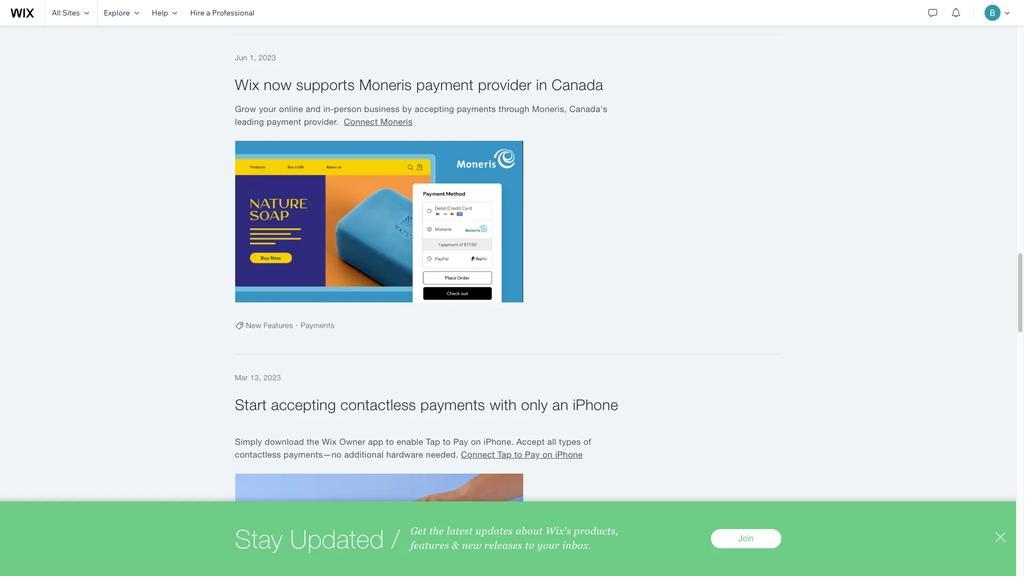 Task type: locate. For each thing, give the bounding box(es) containing it.
all
[[52, 8, 61, 18]]

hire
[[190, 8, 205, 18]]

help
[[152, 8, 168, 18]]

all sites
[[52, 8, 80, 18]]

sites
[[62, 8, 80, 18]]

hire a professional
[[190, 8, 255, 18]]

professional
[[212, 8, 255, 18]]



Task type: vqa. For each thing, say whether or not it's contained in the screenshot.
bottommost quarter
no



Task type: describe. For each thing, give the bounding box(es) containing it.
explore
[[104, 8, 130, 18]]

hire a professional link
[[184, 0, 261, 26]]

a
[[206, 8, 210, 18]]

help button
[[145, 0, 184, 26]]



